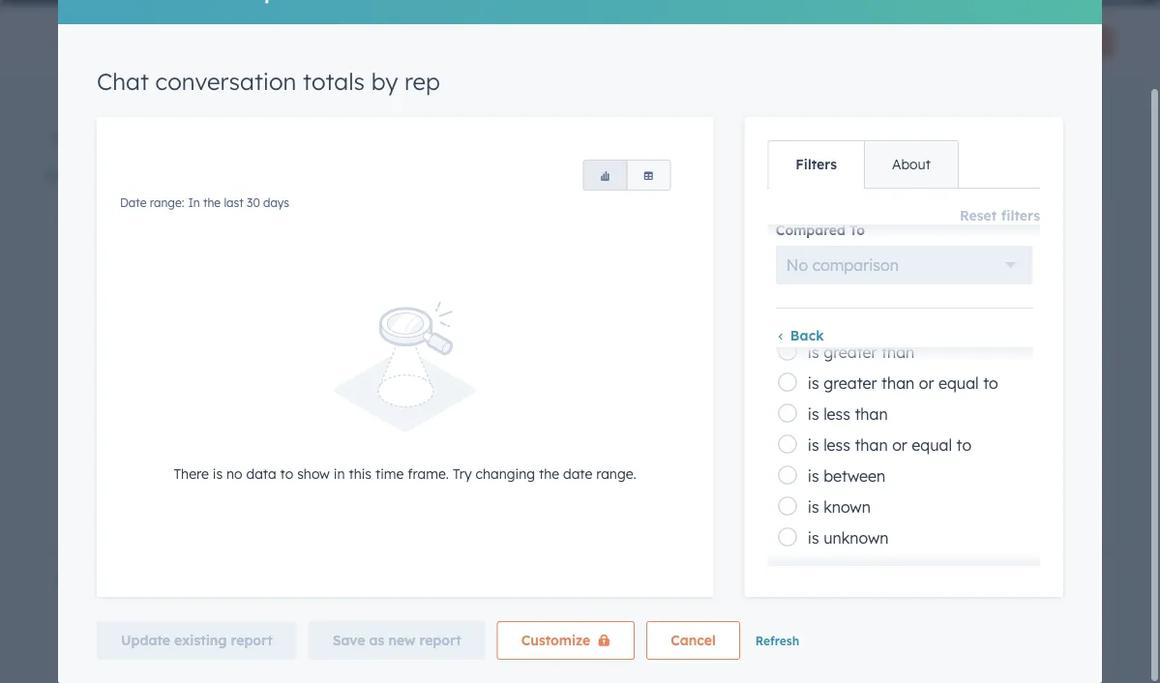 Task type: locate. For each thing, give the bounding box(es) containing it.
greater up is greater than or equal to
[[824, 343, 877, 363]]

1 average from the left
[[205, 568, 269, 587]]

the
[[203, 196, 221, 210], [681, 234, 698, 249], [539, 466, 560, 483], [141, 594, 159, 608], [681, 594, 698, 608]]

no comparison
[[787, 256, 899, 276]]

days up refresh
[[741, 594, 767, 608]]

conversations for third conversations button from right
[[213, 122, 296, 136]]

average for time
[[744, 568, 808, 587]]

this inside chat conversation totals by rep "element"
[[327, 453, 350, 470]]

filters
[[802, 127, 842, 144], [1002, 207, 1041, 224]]

conversation for chat conversation totals by rep date range:
[[99, 209, 200, 228]]

chat
[[72, 30, 117, 54], [97, 67, 149, 96], [58, 209, 95, 228], [597, 209, 634, 228], [58, 568, 95, 587], [597, 568, 634, 587]]

conversation
[[155, 67, 297, 96], [99, 209, 200, 228], [639, 209, 739, 228], [99, 568, 200, 587], [639, 568, 739, 587]]

1 greater from the top
[[824, 343, 877, 363]]

days up existing
[[202, 594, 228, 608]]

30 down assigned:
[[247, 196, 260, 210]]

range: inside chat conversation average time to close by rep date range: in the last 30 days
[[627, 594, 662, 608]]

this inside chat conversation totals by url element
[[867, 453, 889, 470]]

for inside chat conversation totals by rep "element"
[[305, 453, 323, 470]]

show inside chat conversation totals by rep "element"
[[269, 453, 301, 470]]

None button
[[583, 160, 628, 191], [627, 160, 671, 191], [583, 160, 628, 191], [627, 160, 671, 191]]

chat inside chat conversation average time to close by rep date range: in the last 30 days
[[597, 568, 634, 587]]

by for chat conversation totals by rep date range:
[[253, 209, 273, 228]]

0 horizontal spatial totals
[[205, 209, 249, 228]]

conversation up update
[[99, 568, 200, 587]]

0 horizontal spatial no data to show for this time frame.
[[195, 453, 427, 470]]

1 horizontal spatial average
[[744, 568, 808, 587]]

equal up is less than or equal to
[[939, 374, 979, 394]]

for left in
[[305, 453, 323, 470]]

back
[[790, 328, 824, 345]]

for
[[305, 453, 323, 470], [845, 453, 863, 470]]

totals inside chat conversation totals by rep date range:
[[205, 209, 249, 228]]

totals for chat conversation totals by url
[[744, 209, 788, 228]]

30 down chat conversation totals by url
[[724, 234, 738, 249]]

than
[[882, 343, 915, 363], [882, 374, 915, 394], [855, 405, 888, 425], [855, 436, 888, 456]]

by inside chat conversation totals by rep date range:
[[253, 209, 273, 228]]

0 horizontal spatial for
[[305, 453, 323, 470]]

2 less from the top
[[824, 436, 851, 456]]

the inside chat conversation average time to close by rep date range: in the last 30 days
[[681, 594, 698, 608]]

0 vertical spatial less
[[824, 405, 851, 425]]

is for is less than
[[808, 405, 819, 425]]

1 horizontal spatial totals
[[303, 67, 365, 96]]

last up cancel
[[702, 594, 721, 608]]

date inside chat conversation totals by rep date range:
[[58, 234, 85, 249]]

2 horizontal spatial totals
[[744, 209, 788, 228]]

1 horizontal spatial filters
[[1002, 207, 1041, 224]]

there
[[174, 466, 209, 483]]

range:
[[150, 196, 184, 210], [88, 234, 122, 249], [88, 594, 122, 608], [627, 594, 662, 608]]

is for is between
[[808, 467, 819, 487]]

1 horizontal spatial or
[[919, 374, 934, 394]]

response
[[309, 568, 379, 587]]

conversation for chat conversation totals by rep
[[155, 67, 297, 96]]

less for is less than
[[824, 405, 851, 425]]

1 vertical spatial or
[[892, 436, 908, 456]]

last
[[224, 196, 244, 210], [702, 234, 721, 249], [162, 594, 182, 608], [702, 594, 721, 608]]

filters inside reset filters button
[[1002, 207, 1041, 224]]

filters up filters
[[802, 127, 842, 144]]

update
[[121, 632, 170, 649]]

average left "first"
[[205, 568, 269, 587]]

0 horizontal spatial no
[[195, 453, 214, 470]]

or for greater
[[919, 374, 934, 394]]

2 report from the left
[[420, 632, 462, 649]]

conversation inside chat conversation average first response time by rep date range: in the last 30 days
[[99, 568, 200, 587]]

range: down the manage dashboards button
[[88, 234, 122, 249]]

date
[[564, 466, 593, 483]]

range: up update
[[88, 594, 122, 608]]

time inside chat conversation average first response time by rep date range: in the last 30 days
[[383, 568, 418, 587]]

or
[[919, 374, 934, 394], [892, 436, 908, 456]]

0 horizontal spatial or
[[892, 436, 908, 456]]

less up is between
[[824, 436, 851, 456]]

0 horizontal spatial average
[[205, 568, 269, 587]]

3 conversations from the left
[[335, 122, 418, 136]]

2 horizontal spatial no
[[787, 256, 808, 276]]

conversation down dashboards
[[99, 209, 200, 228]]

30 inside chat conversation totals by url element
[[724, 234, 738, 249]]

30 up the update existing report on the bottom
[[185, 594, 198, 608]]

by
[[372, 67, 398, 96], [253, 209, 273, 228], [793, 209, 812, 228], [423, 568, 442, 587], [917, 568, 936, 587]]

no data to show for this time frame. inside chat conversation totals by rep "element"
[[195, 453, 427, 470]]

1 horizontal spatial for
[[845, 453, 863, 470]]

average
[[205, 568, 269, 587], [744, 568, 808, 587]]

conversation for chat conversation average first response time by rep date range: in the last 30 days
[[99, 568, 200, 587]]

data inside chat conversation totals by rep "element"
[[218, 453, 248, 470]]

data right there
[[218, 453, 248, 470]]

in the last 30 days
[[666, 234, 767, 249]]

manage dashboards button
[[46, 165, 185, 188]]

or for less
[[892, 436, 908, 456]]

is greater than
[[808, 343, 915, 363]]

than up is greater than or equal to
[[882, 343, 915, 363]]

totals
[[303, 67, 365, 96], [205, 209, 249, 228], [744, 209, 788, 228]]

frame. inside chat conversation totals by url element
[[925, 453, 967, 470]]

2 for from the left
[[845, 453, 863, 470]]

0 horizontal spatial filters
[[802, 127, 842, 144]]

no inside chat conversation totals by url element
[[734, 453, 753, 470]]

average for first
[[205, 568, 269, 587]]

last up the update existing report on the bottom
[[162, 594, 182, 608]]

1 less from the top
[[824, 405, 851, 425]]

manage
[[46, 168, 101, 184]]

1 conversations button from the left
[[204, 113, 319, 159]]

show right no at left bottom
[[269, 453, 301, 470]]

chat for chat conversation average time to close by rep date range: in the last 30 days
[[597, 568, 634, 587]]

chat conversation average time to close by rep element
[[586, 555, 1115, 684]]

dashboard
[[723, 127, 798, 144]]

save as new report button
[[309, 622, 486, 661]]

average inside chat conversation average first response time by rep date range: in the last 30 days
[[205, 568, 269, 587]]

1 conversations from the left
[[90, 122, 173, 136]]

1 vertical spatial less
[[824, 436, 851, 456]]

days inside chat conversation average first response time by rep date range: in the last 30 days
[[202, 594, 228, 608]]

average up "refresh" button
[[744, 568, 808, 587]]

show inside chat conversation totals by url element
[[808, 453, 841, 470]]

range: down dashboards
[[150, 196, 184, 210]]

dashboards
[[105, 168, 185, 184]]

greater up the is less than
[[824, 374, 877, 394]]

conversation inside chat conversation totals by rep date range:
[[99, 209, 200, 228]]

rep inside chat conversation totals by rep date range:
[[277, 209, 303, 228]]

1 report from the left
[[231, 632, 273, 649]]

0 vertical spatial or
[[919, 374, 934, 394]]

no data to show for this time frame.
[[195, 453, 427, 470], [734, 453, 967, 470]]

conversation up cancel
[[639, 568, 739, 587]]

show left in
[[297, 466, 330, 483]]

about link
[[865, 141, 958, 188]]

2 greater from the top
[[824, 374, 877, 394]]

is
[[808, 343, 819, 363], [808, 374, 819, 394], [808, 405, 819, 425], [808, 436, 819, 456], [213, 466, 223, 483], [808, 467, 819, 487], [808, 498, 819, 518], [808, 529, 819, 549]]

0 vertical spatial equal
[[939, 374, 979, 394]]

0 vertical spatial greater
[[824, 343, 877, 363]]

4 conversations from the left
[[521, 122, 604, 136]]

customize
[[522, 632, 591, 649]]

data for chat conversation totals by url
[[757, 453, 787, 470]]

reset filters
[[961, 207, 1041, 224]]

group
[[583, 160, 671, 191]]

as
[[369, 632, 385, 649]]

or down is greater than or equal to
[[892, 436, 908, 456]]

for inside chat conversation totals by url element
[[845, 453, 863, 470]]

days down chat conversation totals by url
[[741, 234, 767, 249]]

filters inside dashboard filters button
[[802, 127, 842, 144]]

equal for is greater than or equal to
[[939, 374, 979, 394]]

1 for from the left
[[305, 453, 323, 470]]

less up is less than or equal to
[[824, 405, 851, 425]]

1 no data to show for this time frame. from the left
[[195, 453, 427, 470]]

chat overview button
[[72, 28, 241, 56]]

frame. for chat conversation totals by url
[[925, 453, 967, 470]]

equal down is greater than or equal to
[[912, 436, 952, 456]]

chat inside chat conversation average first response time by rep date range: in the last 30 days
[[58, 568, 95, 587]]

the inside chat conversation totals by url element
[[681, 234, 698, 249]]

report
[[231, 632, 273, 649], [420, 632, 462, 649]]

average inside chat conversation average time to close by rep date range: in the last 30 days
[[744, 568, 808, 587]]

in inside chat conversation average time to close by rep date range: in the last 30 days
[[666, 594, 677, 608]]

2 conversations from the left
[[213, 122, 296, 136]]

equal
[[939, 374, 979, 394], [912, 436, 952, 456]]

url
[[817, 209, 849, 228]]

1 vertical spatial filters
[[1002, 207, 1041, 224]]

chat inside popup button
[[72, 30, 117, 54]]

frame. inside chat conversation totals by rep "element"
[[386, 453, 427, 470]]

rep
[[405, 67, 440, 96], [277, 209, 303, 228], [447, 568, 472, 587], [940, 568, 966, 587]]

for up known
[[845, 453, 863, 470]]

0 horizontal spatial report
[[231, 632, 273, 649]]

conversations
[[90, 122, 173, 136], [213, 122, 296, 136], [335, 122, 418, 136], [521, 122, 604, 136]]

chat for chat conversation totals by url
[[597, 209, 634, 228]]

chat conversation totals by url
[[597, 209, 849, 228]]

report right existing
[[231, 632, 273, 649]]

filters right reset
[[1002, 207, 1041, 224]]

or up is less than or equal to
[[919, 374, 934, 394]]

last down chat conversation totals by url
[[702, 234, 721, 249]]

is for is greater than
[[808, 343, 819, 363]]

data
[[218, 453, 248, 470], [757, 453, 787, 470], [246, 466, 277, 483]]

30 up the cancel button
[[724, 594, 738, 608]]

compared
[[776, 222, 846, 239]]

range: up the cancel button
[[627, 594, 662, 608]]

time
[[354, 453, 382, 470], [893, 453, 922, 470], [376, 466, 404, 483], [383, 568, 418, 587], [813, 568, 847, 587]]

no data to show for this time frame. for chat conversation totals by rep
[[195, 453, 427, 470]]

chat conversation totals by rep element
[[46, 196, 576, 545]]

totals for chat conversation totals by rep
[[303, 67, 365, 96]]

0 horizontal spatial conversations button
[[204, 113, 319, 159]]

date
[[120, 196, 147, 210], [58, 234, 85, 249], [58, 594, 85, 608], [597, 594, 624, 608]]

no
[[787, 256, 808, 276], [195, 453, 214, 470], [734, 453, 753, 470]]

no data to show for this time frame. inside chat conversation totals by url element
[[734, 453, 967, 470]]

for for chat conversation totals by rep
[[305, 453, 323, 470]]

to inside chat conversation average time to close by rep date range: in the last 30 days
[[852, 568, 868, 587]]

1 horizontal spatial report
[[420, 632, 462, 649]]

than up between
[[855, 436, 888, 456]]

comparison
[[812, 256, 899, 276]]

1 horizontal spatial no data to show for this time frame.
[[734, 453, 967, 470]]

this
[[327, 453, 350, 470], [867, 453, 889, 470], [349, 466, 372, 483]]

1 horizontal spatial no
[[734, 453, 753, 470]]

2 horizontal spatial conversations button
[[513, 113, 627, 159]]

conversations button
[[204, 113, 319, 159], [327, 113, 505, 159], [513, 113, 627, 159]]

show up is known
[[808, 453, 841, 470]]

conversation down overview at the top of page
[[155, 67, 297, 96]]

1 vertical spatial equal
[[912, 436, 952, 456]]

to
[[983, 374, 999, 394], [957, 436, 972, 456], [252, 453, 265, 470], [791, 453, 804, 470], [280, 466, 294, 483], [852, 568, 868, 587]]

chat for chat conversation average first response time by rep date range: in the last 30 days
[[58, 568, 95, 587]]

chat for chat conversation totals by rep
[[97, 67, 149, 96]]

conversations for 2nd conversations button from the left
[[335, 122, 418, 136]]

1 vertical spatial greater
[[824, 374, 877, 394]]

by for chat conversation totals by url
[[793, 209, 812, 228]]

chat for chat conversation totals by rep date range:
[[58, 209, 95, 228]]

filters link
[[769, 141, 865, 188]]

data inside chat conversation totals by url element
[[757, 453, 787, 470]]

is less than or equal to
[[808, 436, 972, 456]]

conversation up in the last 30 days
[[639, 209, 739, 228]]

less
[[824, 405, 851, 425], [824, 436, 851, 456]]

0 vertical spatial filters
[[802, 127, 842, 144]]

frame.
[[386, 453, 427, 470], [925, 453, 967, 470], [408, 466, 449, 483]]

last down assigned:
[[224, 196, 244, 210]]

than down is greater than
[[882, 374, 915, 394]]

this for chat conversation totals by url
[[867, 453, 889, 470]]

show
[[269, 453, 301, 470], [808, 453, 841, 470], [297, 466, 330, 483]]

greater
[[824, 343, 877, 363], [824, 374, 877, 394]]

no inside chat conversation totals by rep "element"
[[195, 453, 214, 470]]

first
[[273, 568, 305, 587]]

no for chat conversation totals by url
[[734, 453, 753, 470]]

less for is less than or equal to
[[824, 436, 851, 456]]

show for chat conversation totals by rep
[[269, 453, 301, 470]]

is greater than or equal to
[[808, 374, 999, 394]]

tab list
[[768, 140, 959, 189]]

range: inside chat conversation average first response time by rep date range: in the last 30 days
[[88, 594, 122, 608]]

conversation inside chat conversation average time to close by rep date range: in the last 30 days
[[639, 568, 739, 587]]

2 average from the left
[[744, 568, 808, 587]]

2 no data to show for this time frame. from the left
[[734, 453, 967, 470]]

30
[[247, 196, 260, 210], [724, 234, 738, 249], [185, 594, 198, 608], [724, 594, 738, 608]]

report right new at the bottom of the page
[[420, 632, 462, 649]]

than up is less than or equal to
[[855, 405, 888, 425]]

show for chat conversation totals by url
[[808, 453, 841, 470]]

update existing report
[[121, 632, 273, 649]]

chat inside chat conversation totals by rep date range:
[[58, 209, 95, 228]]

1 horizontal spatial conversations button
[[327, 113, 505, 159]]

days
[[263, 196, 290, 210], [741, 234, 767, 249], [202, 594, 228, 608], [741, 594, 767, 608]]

no inside "popup button"
[[787, 256, 808, 276]]

beta
[[857, 130, 883, 142]]

data left is between
[[757, 453, 787, 470]]

in
[[188, 196, 200, 210], [666, 234, 677, 249], [126, 594, 138, 608], [666, 594, 677, 608]]

range.
[[597, 466, 637, 483]]



Task type: describe. For each thing, give the bounding box(es) containing it.
in inside chat conversation average first response time by rep date range: in the last 30 days
[[126, 594, 138, 608]]

time inside chat conversation totals by url element
[[893, 453, 922, 470]]

frame. for chat conversation totals by rep
[[386, 453, 427, 470]]

update existing report button
[[97, 622, 297, 661]]

is for is greater than or equal to
[[808, 374, 819, 394]]

tab list containing filters
[[768, 140, 959, 189]]

report inside button
[[231, 632, 273, 649]]

no
[[227, 466, 243, 483]]

date inside chat conversation average time to close by rep date range: in the last 30 days
[[597, 594, 624, 608]]

by inside chat conversation average first response time by rep date range: in the last 30 days
[[423, 568, 442, 587]]

try
[[453, 466, 472, 483]]

is known
[[808, 498, 871, 518]]

is for is unknown
[[808, 529, 819, 549]]

chat overview
[[72, 30, 215, 54]]

than for is less than or equal to
[[855, 436, 888, 456]]

than for is greater than
[[882, 343, 915, 363]]

than for is greater than or equal to
[[882, 374, 915, 394]]

reset
[[961, 207, 998, 224]]

reset filters button
[[961, 204, 1041, 228]]

chat conversation totals by rep date range:
[[58, 209, 303, 249]]

chat for chat overview
[[72, 30, 117, 54]]

save as new report
[[333, 632, 462, 649]]

chat conversation average time to close by rep date range: in the last 30 days
[[597, 568, 966, 608]]

date range: in the last 30 days
[[120, 196, 290, 210]]

equal for is less than or equal to
[[912, 436, 952, 456]]

last inside chat conversation totals by url element
[[702, 234, 721, 249]]

chat overview banner
[[46, 21, 1114, 58]]

30 inside chat conversation average first response time by rep date range: in the last 30 days
[[185, 594, 198, 608]]

cancel
[[671, 632, 716, 649]]

compared to
[[776, 222, 865, 239]]

manage dashboards
[[46, 168, 185, 184]]

date inside chat conversation average first response time by rep date range: in the last 30 days
[[58, 594, 85, 608]]

30 inside chat conversation average time to close by rep date range: in the last 30 days
[[724, 594, 738, 608]]

in inside chat conversation totals by url element
[[666, 234, 677, 249]]

assigned:
[[228, 168, 289, 184]]

filters
[[796, 156, 838, 173]]

chat conversation average first response time by rep element
[[46, 555, 576, 684]]

conversation for chat conversation average time to close by rep date range: in the last 30 days
[[639, 568, 739, 587]]

there is no data to show in this time frame. try changing the date range.
[[174, 466, 637, 483]]

by inside chat conversation average time to close by rep date range: in the last 30 days
[[917, 568, 936, 587]]

about
[[893, 156, 931, 173]]

conversations owner
[[90, 122, 173, 151]]

the inside chat conversation average first response time by rep date range: in the last 30 days
[[141, 594, 159, 608]]

back button
[[776, 328, 824, 345]]

by for chat conversation totals by rep
[[372, 67, 398, 96]]

this for chat conversation totals by rep
[[327, 453, 350, 470]]

greater for is greater than
[[824, 343, 877, 363]]

save
[[333, 632, 366, 649]]

cancel button
[[647, 622, 741, 661]]

days down assigned:
[[263, 196, 290, 210]]

than for is less than
[[855, 405, 888, 425]]

2 conversations button from the left
[[327, 113, 505, 159]]

dashboard filters
[[723, 127, 842, 144]]

is unknown
[[808, 529, 889, 549]]

changing
[[476, 466, 535, 483]]

no data to show for this time frame. for chat conversation totals by url
[[734, 453, 967, 470]]

owner
[[90, 136, 128, 151]]

chat conversation totals by url element
[[586, 196, 1115, 545]]

report inside button
[[420, 632, 462, 649]]

filters for dashboard filters
[[802, 127, 842, 144]]

overview
[[123, 30, 215, 54]]

customize button
[[497, 622, 635, 661]]

last inside chat conversation average time to close by rep date range: in the last 30 days
[[702, 594, 721, 608]]

time inside chat conversation totals by rep "element"
[[354, 453, 382, 470]]

refresh button
[[756, 633, 800, 650]]

rep inside chat conversation average time to close by rep date range: in the last 30 days
[[940, 568, 966, 587]]

is less than
[[808, 405, 888, 425]]

dashboard filters button
[[703, 124, 842, 148]]

days inside chat conversation totals by url element
[[741, 234, 767, 249]]

data for chat conversation totals by rep
[[218, 453, 248, 470]]

known
[[824, 498, 871, 518]]

to inside "element"
[[252, 453, 265, 470]]

for for chat conversation totals by url
[[845, 453, 863, 470]]

is for is known
[[808, 498, 819, 518]]

unknown
[[824, 529, 889, 549]]

no comparison button
[[776, 247, 1033, 285]]

in
[[334, 466, 345, 483]]

conversation for chat conversation totals by url
[[639, 209, 739, 228]]

range: inside chat conversation totals by rep date range:
[[88, 234, 122, 249]]

conversations for first conversations button from right
[[521, 122, 604, 136]]

is between
[[808, 467, 886, 487]]

days inside chat conversation average time to close by rep date range: in the last 30 days
[[741, 594, 767, 608]]

refresh
[[756, 634, 800, 649]]

rep inside chat conversation average first response time by rep date range: in the last 30 days
[[447, 568, 472, 587]]

filters for reset filters
[[1002, 207, 1041, 224]]

chat conversation average first response time by rep date range: in the last 30 days
[[58, 568, 472, 608]]

is for is less than or equal to
[[808, 436, 819, 456]]

totals for chat conversation totals by rep date range:
[[205, 209, 249, 228]]

time inside chat conversation average time to close by rep date range: in the last 30 days
[[813, 568, 847, 587]]

3 conversations button from the left
[[513, 113, 627, 159]]

greater for is greater than or equal to
[[824, 374, 877, 394]]

existing
[[174, 632, 227, 649]]

new
[[389, 632, 416, 649]]

close
[[873, 568, 912, 587]]

data right no at left bottom
[[246, 466, 277, 483]]

chat conversation totals by rep
[[97, 67, 440, 96]]

between
[[824, 467, 886, 487]]

last inside chat conversation average first response time by rep date range: in the last 30 days
[[162, 594, 182, 608]]

to
[[850, 222, 865, 239]]

no for chat conversation totals by rep
[[195, 453, 214, 470]]



Task type: vqa. For each thing, say whether or not it's contained in the screenshot.
the comparison
yes



